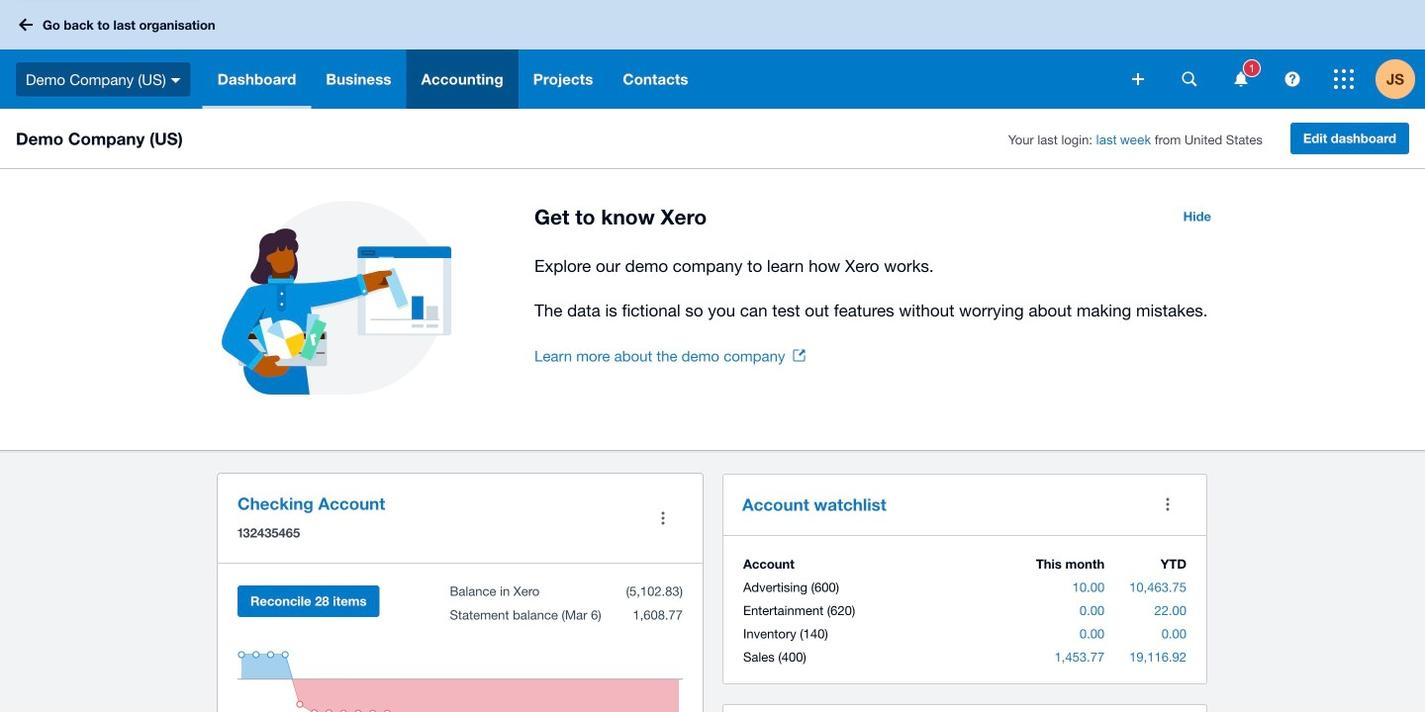 Task type: locate. For each thing, give the bounding box(es) containing it.
0 vertical spatial svg image
[[19, 18, 33, 31]]

banner
[[0, 0, 1425, 109]]

svg image
[[19, 18, 33, 31], [171, 78, 181, 83]]

1 horizontal spatial svg image
[[171, 78, 181, 83]]

svg image
[[1334, 69, 1354, 89], [1182, 72, 1197, 87], [1235, 72, 1247, 87], [1285, 72, 1300, 87], [1132, 73, 1144, 85]]

manage menu toggle image
[[643, 499, 683, 538]]



Task type: describe. For each thing, give the bounding box(es) containing it.
intro banner body element
[[534, 252, 1223, 325]]

1 vertical spatial svg image
[[171, 78, 181, 83]]

0 horizontal spatial svg image
[[19, 18, 33, 31]]



Task type: vqa. For each thing, say whether or not it's contained in the screenshot.
1st svg image from right
yes



